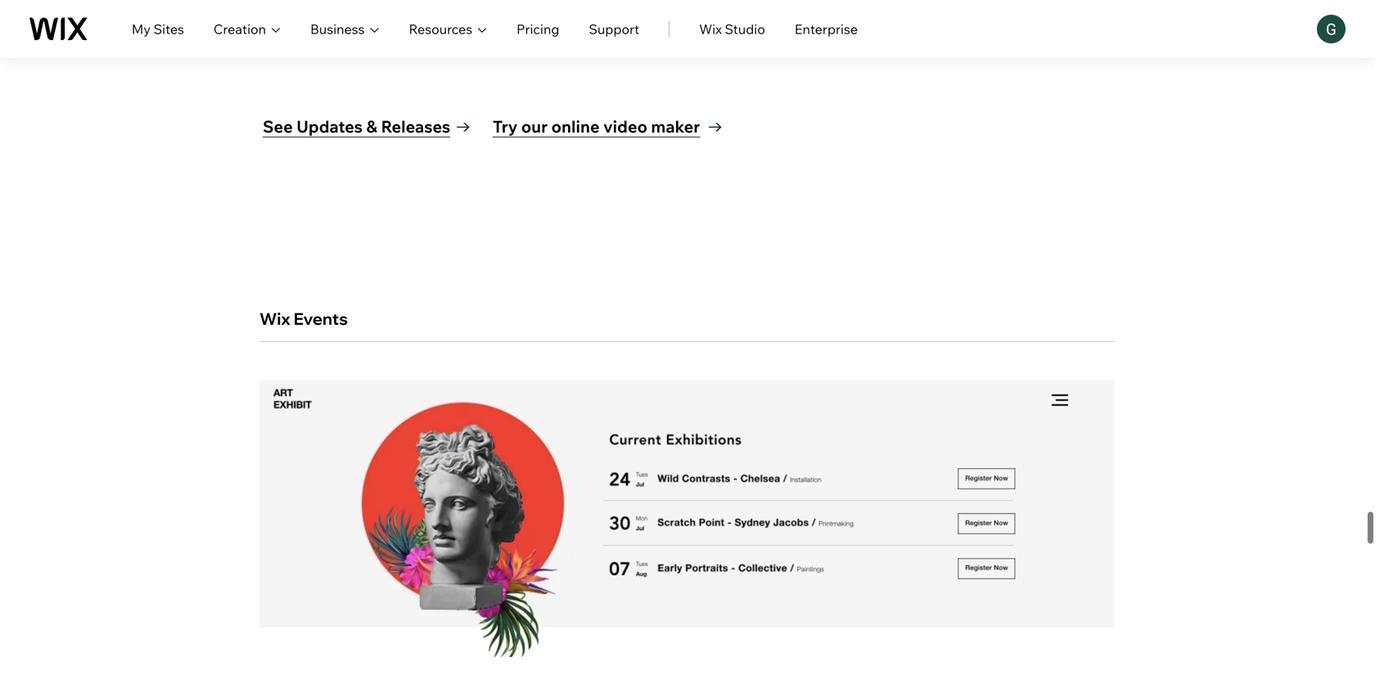 Task type: vqa. For each thing, say whether or not it's contained in the screenshot.
1st MANAGE from right
no



Task type: describe. For each thing, give the bounding box(es) containing it.
my sites
[[132, 21, 184, 37]]

my
[[132, 21, 151, 37]]

support
[[589, 21, 640, 37]]

&
[[366, 116, 377, 137]]

try our online video maker
[[493, 116, 700, 137]]

wix studio link
[[699, 19, 766, 39]]

creation button
[[214, 19, 281, 39]]

pricing link
[[517, 19, 560, 39]]

pricing
[[517, 21, 560, 37]]

online
[[552, 116, 600, 137]]

enterprise link
[[795, 19, 858, 39]]

profile image image
[[1318, 15, 1346, 43]]

events
[[294, 309, 348, 329]]

see updates & releases link
[[263, 115, 470, 138]]

maker
[[651, 116, 700, 137]]

resources button
[[409, 19, 487, 39]]



Task type: locate. For each thing, give the bounding box(es) containing it.
website strip for an art gallery with 3 exhibitions image
[[268, 370, 1111, 665], [260, 380, 1115, 657], [857, 422, 1021, 553]]

creation
[[214, 21, 266, 37]]

updates
[[297, 116, 363, 137]]

list
[[260, 0, 1111, 56]]

wix for wix studio
[[699, 21, 722, 37]]

enterprise
[[795, 21, 858, 37]]

video
[[604, 116, 648, 137]]

business
[[310, 21, 365, 37]]

0 horizontal spatial wix
[[260, 309, 291, 329]]

0 vertical spatial wix
[[699, 21, 722, 37]]

try
[[493, 116, 518, 137]]

wix studio
[[699, 21, 766, 37]]

my sites link
[[132, 19, 184, 39]]

1 horizontal spatial wix
[[699, 21, 722, 37]]

sites
[[154, 21, 184, 37]]

support link
[[589, 19, 640, 39]]

resources
[[409, 21, 473, 37]]

releases
[[381, 116, 450, 137]]

see
[[263, 116, 293, 137]]

1 vertical spatial wix
[[260, 309, 291, 329]]

business button
[[310, 19, 380, 39]]

our
[[521, 116, 548, 137]]

try our online video maker link
[[493, 115, 722, 138]]

wix events
[[260, 309, 348, 329]]

wix left events
[[260, 309, 291, 329]]

studio
[[725, 21, 766, 37]]

wix for wix events
[[260, 309, 291, 329]]

see updates & releases
[[263, 116, 450, 137]]

wix
[[699, 21, 722, 37], [260, 309, 291, 329]]

wix left studio
[[699, 21, 722, 37]]



